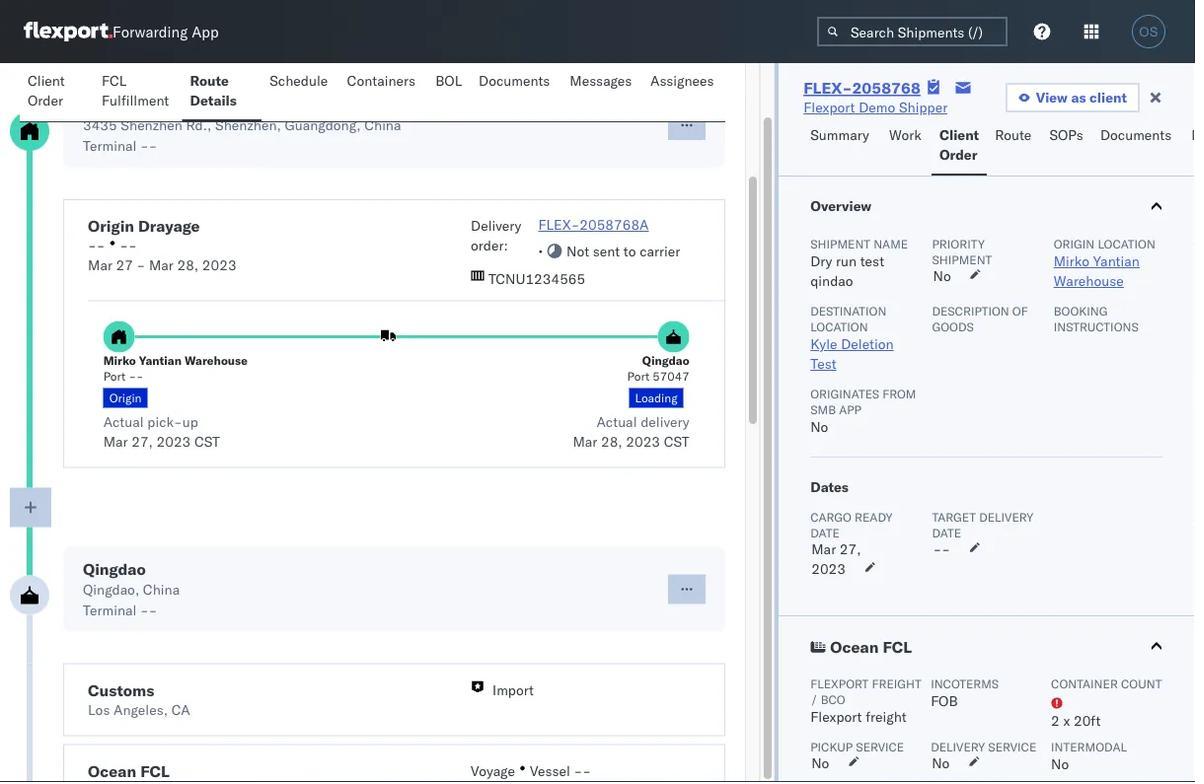 Task type: vqa. For each thing, say whether or not it's contained in the screenshot.
the bottommost LOCATION
yes



Task type: locate. For each thing, give the bounding box(es) containing it.
0 vertical spatial ocean fcl
[[830, 638, 912, 657]]

warehouse up shenzhen,
[[191, 95, 275, 114]]

1 horizontal spatial china
[[364, 116, 401, 134]]

1 horizontal spatial 27,
[[840, 541, 861, 558]]

0 vertical spatial ocean
[[830, 638, 879, 657]]

flexport demo shipper
[[804, 99, 948, 116]]

ocean fcl button
[[779, 617, 1195, 676]]

2023 down loading
[[626, 433, 660, 450]]

1 vertical spatial order
[[939, 146, 977, 163]]

1 vertical spatial 27,
[[840, 541, 861, 558]]

shipper
[[899, 99, 948, 116]]

dates
[[810, 479, 849, 496]]

china down "containers"
[[364, 116, 401, 134]]

originates
[[810, 386, 879, 401]]

rd.,
[[186, 116, 212, 134]]

client down shipper
[[939, 126, 979, 144]]

delivery right 'target' at bottom
[[979, 510, 1033, 525]]

1 horizontal spatial documents
[[1100, 126, 1172, 144]]

work button
[[881, 117, 932, 176]]

2 date from the left
[[932, 526, 961, 540]]

ocean up "flexport freight / bco flexport freight"
[[830, 638, 879, 657]]

1 vertical spatial warehouse
[[1054, 272, 1124, 290]]

1 vertical spatial flexport
[[810, 677, 869, 691]]

yantian inside mirko yantian warehouse port -- origin actual pick-up mar 27, 2023 cst
[[139, 353, 182, 368]]

location inside destination location kyle deletion test
[[810, 319, 868, 334]]

bol button
[[428, 63, 471, 121]]

20ft
[[1074, 713, 1101, 730]]

actual inside qingdao port 57047 loading actual delivery mar 28, 2023 cst
[[597, 413, 637, 430]]

1 horizontal spatial ocean
[[830, 638, 879, 657]]

1 vertical spatial delivery
[[931, 740, 985, 754]]

0 horizontal spatial date
[[810, 526, 840, 540]]

2 service from the left
[[988, 740, 1036, 754]]

2 vertical spatial flexport
[[810, 709, 862, 726]]

origin
[[88, 216, 134, 236], [1054, 236, 1095, 251], [109, 391, 142, 406]]

origin inside the origin location mirko yantian warehouse
[[1054, 236, 1095, 251]]

1 vertical spatial documents
[[1100, 126, 1172, 144]]

0 vertical spatial qingdao
[[642, 353, 689, 368]]

no down shipment
[[933, 267, 951, 285]]

1 horizontal spatial location
[[1098, 236, 1156, 251]]

route details
[[190, 72, 237, 109]]

1 vertical spatial china
[[143, 581, 180, 598]]

china right the qingdao, at left bottom
[[143, 581, 180, 598]]

name
[[874, 236, 908, 251]]

yantian up booking instructions
[[1093, 253, 1140, 270]]

1 horizontal spatial qingdao
[[642, 353, 689, 368]]

2 actual from the left
[[597, 413, 637, 430]]

dry
[[810, 253, 832, 270]]

actual down loading
[[597, 413, 637, 430]]

actual inside mirko yantian warehouse port -- origin actual pick-up mar 27, 2023 cst
[[103, 413, 144, 430]]

client down flexport. "image"
[[28, 72, 65, 89]]

qindao
[[810, 272, 853, 290]]

flex- for 2058768a
[[538, 216, 580, 233]]

no down pickup
[[811, 755, 829, 772]]

yantian inside the origin location mirko yantian warehouse
[[1093, 253, 1140, 270]]

1 vertical spatial app
[[839, 402, 862, 417]]

2023 inside mirko yantian warehouse port -- origin actual pick-up mar 27, 2023 cst
[[156, 433, 191, 450]]

0 vertical spatial delivery
[[641, 413, 689, 430]]

client order down flexport. "image"
[[28, 72, 65, 109]]

delivery order:
[[471, 217, 521, 254]]

1 vertical spatial client
[[939, 126, 979, 144]]

0 horizontal spatial location
[[810, 319, 868, 334]]

mirko inside mirko yantian warehouse 3435 shenzhen rd., shenzhen, guangdong, china terminal --
[[83, 95, 126, 114]]

mar inside qingdao port 57047 loading actual delivery mar 28, 2023 cst
[[573, 433, 597, 450]]

ocean fcl
[[830, 638, 912, 657], [88, 761, 170, 781]]

fcl up fulfillment
[[102, 72, 127, 89]]

summary button
[[803, 117, 881, 176]]

location up mirko yantian warehouse link
[[1098, 236, 1156, 251]]

1 horizontal spatial date
[[932, 526, 961, 540]]

0 vertical spatial terminal
[[83, 137, 137, 154]]

location down destination
[[810, 319, 868, 334]]

flexport inside 'flexport demo shipper' link
[[804, 99, 855, 116]]

date inside target delivery date
[[932, 526, 961, 540]]

flexport up bco
[[810, 677, 869, 691]]

work
[[889, 126, 922, 144]]

3435
[[83, 116, 117, 134]]

cst inside qingdao port 57047 loading actual delivery mar 28, 2023 cst
[[664, 433, 689, 450]]

2 vertical spatial mirko
[[103, 353, 136, 368]]

fcl up "flexport freight / bco flexport freight"
[[883, 638, 912, 657]]

qingdao up 57047 at right
[[642, 353, 689, 368]]

terminal down the qingdao, at left bottom
[[83, 602, 137, 619]]

2 horizontal spatial fcl
[[883, 638, 912, 657]]

yantian for mirko yantian warehouse port -- origin actual pick-up mar 27, 2023 cst
[[139, 353, 182, 368]]

warehouse inside the origin location mirko yantian warehouse
[[1054, 272, 1124, 290]]

-- down origin drayage
[[88, 237, 105, 254]]

ocean fcl down angeles, at the bottom of the page
[[88, 761, 170, 781]]

yantian up pick- on the left bottom
[[139, 353, 182, 368]]

2058768a
[[580, 216, 649, 233]]

mirko for mirko yantian warehouse 3435 shenzhen rd., shenzhen, guangdong, china terminal --
[[83, 95, 126, 114]]

from
[[883, 386, 916, 401]]

flex- up summary
[[804, 78, 852, 98]]

1 vertical spatial flex-
[[538, 216, 580, 233]]

pick-
[[147, 413, 182, 430]]

qingdao up the qingdao, at left bottom
[[83, 559, 146, 579]]

date inside cargo ready date
[[810, 526, 840, 540]]

service down "flexport freight / bco flexport freight"
[[856, 740, 904, 754]]

1 horizontal spatial client order button
[[932, 117, 987, 176]]

0 vertical spatial yantian
[[130, 95, 187, 114]]

flex- up •
[[538, 216, 580, 233]]

0 horizontal spatial documents
[[479, 72, 550, 89]]

sops button
[[1042, 117, 1092, 176]]

0 horizontal spatial client order button
[[20, 63, 94, 121]]

cst down loading
[[664, 433, 689, 450]]

documents button down client in the right of the page
[[1092, 117, 1184, 176]]

location inside the origin location mirko yantian warehouse
[[1098, 236, 1156, 251]]

0 horizontal spatial delivery
[[471, 217, 521, 234]]

2 cst from the left
[[664, 433, 689, 450]]

0 horizontal spatial order
[[28, 92, 63, 109]]

1 horizontal spatial order
[[939, 146, 977, 163]]

order right work button
[[939, 146, 977, 163]]

27, down pick- on the left bottom
[[131, 433, 153, 450]]

ocean down los
[[88, 761, 136, 781]]

qingdao
[[642, 353, 689, 368], [83, 559, 146, 579]]

client
[[1090, 89, 1127, 106]]

warehouse up 'booking'
[[1054, 272, 1124, 290]]

0 horizontal spatial port
[[103, 369, 126, 384]]

warehouse for mirko yantian warehouse 3435 shenzhen rd., shenzhen, guangdong, china terminal --
[[191, 95, 275, 114]]

freight left incoterms
[[872, 677, 921, 691]]

1 vertical spatial 28,
[[601, 433, 622, 450]]

order
[[28, 92, 63, 109], [939, 146, 977, 163]]

1 horizontal spatial cst
[[664, 433, 689, 450]]

1 horizontal spatial port
[[627, 369, 650, 384]]

origin inside mirko yantian warehouse port -- origin actual pick-up mar 27, 2023 cst
[[109, 391, 142, 406]]

0 horizontal spatial china
[[143, 581, 180, 598]]

voyage
[[471, 762, 515, 780]]

0 vertical spatial route
[[190, 72, 229, 89]]

0 vertical spatial 28,
[[177, 257, 199, 274]]

app down originates
[[839, 402, 862, 417]]

1 horizontal spatial delivery
[[931, 740, 985, 754]]

1 vertical spatial mirko
[[1054, 253, 1090, 270]]

service down incoterms fob
[[988, 740, 1036, 754]]

order:
[[471, 237, 508, 254]]

client order
[[28, 72, 65, 109], [939, 126, 979, 163]]

warehouse up "up"
[[184, 353, 248, 368]]

27, inside mirko yantian warehouse port -- origin actual pick-up mar 27, 2023 cst
[[131, 433, 153, 450]]

no down delivery service
[[932, 755, 950, 772]]

mirko inside mirko yantian warehouse port -- origin actual pick-up mar 27, 2023 cst
[[103, 353, 136, 368]]

0 horizontal spatial delivery
[[641, 413, 689, 430]]

2 terminal from the top
[[83, 602, 137, 619]]

freight up pickup service
[[866, 709, 907, 726]]

terminal down 3435
[[83, 137, 137, 154]]

1 vertical spatial terminal
[[83, 602, 137, 619]]

0 horizontal spatial client
[[28, 72, 65, 89]]

0 vertical spatial flex-
[[804, 78, 852, 98]]

1 horizontal spatial app
[[839, 402, 862, 417]]

yantian inside mirko yantian warehouse 3435 shenzhen rd., shenzhen, guangdong, china terminal --
[[130, 95, 187, 114]]

0 horizontal spatial cst
[[194, 433, 220, 450]]

1 port from the left
[[103, 369, 126, 384]]

client order button down flexport. "image"
[[20, 63, 94, 121]]

1 vertical spatial ocean
[[88, 761, 136, 781]]

27, inside "mar 27, 2023"
[[840, 541, 861, 558]]

description of goods
[[932, 303, 1028, 334]]

warehouse inside mirko yantian warehouse 3435 shenzhen rd., shenzhen, guangdong, china terminal --
[[191, 95, 275, 114]]

-- down 'target' at bottom
[[933, 541, 950, 558]]

target
[[932, 510, 976, 525]]

1 horizontal spatial 28,
[[601, 433, 622, 450]]

1 vertical spatial ocean fcl
[[88, 761, 170, 781]]

origin for origin location mirko yantian warehouse
[[1054, 236, 1095, 251]]

customs los angeles, ca
[[88, 680, 190, 718]]

china inside mirko yantian warehouse 3435 shenzhen rd., shenzhen, guangdong, china terminal --
[[364, 116, 401, 134]]

27, down cargo ready date
[[840, 541, 861, 558]]

no down smb
[[810, 418, 828, 436]]

qingdao,
[[83, 581, 139, 598]]

1 vertical spatial delivery
[[979, 510, 1033, 525]]

up
[[182, 413, 198, 430]]

2023 down cargo ready date
[[811, 561, 846, 578]]

summary
[[810, 126, 869, 144]]

date down 'target' at bottom
[[932, 526, 961, 540]]

overview button
[[779, 177, 1195, 236]]

no down intermodal at the right bottom
[[1051, 756, 1069, 773]]

yantian for mirko yantian warehouse 3435 shenzhen rd., shenzhen, guangdong, china terminal --
[[130, 95, 187, 114]]

0 vertical spatial documents
[[479, 72, 550, 89]]

messages
[[570, 72, 632, 89]]

demo
[[859, 99, 895, 116]]

route up details
[[190, 72, 229, 89]]

1 vertical spatial qingdao
[[83, 559, 146, 579]]

los
[[88, 701, 110, 718]]

delivery down 'fob' on the right bottom
[[931, 740, 985, 754]]

qingdao for qingdao qingdao, china terminal --
[[83, 559, 146, 579]]

0 vertical spatial client
[[28, 72, 65, 89]]

0 horizontal spatial qingdao
[[83, 559, 146, 579]]

1 vertical spatial location
[[810, 319, 868, 334]]

fcl down angeles, at the bottom of the page
[[140, 761, 170, 781]]

0 vertical spatial warehouse
[[191, 95, 275, 114]]

route for route
[[995, 126, 1032, 144]]

description
[[932, 303, 1009, 318]]

2058768
[[852, 78, 921, 98]]

0 vertical spatial location
[[1098, 236, 1156, 251]]

order down flexport. "image"
[[28, 92, 63, 109]]

0 vertical spatial fcl
[[102, 72, 127, 89]]

1 service from the left
[[856, 740, 904, 754]]

•
[[538, 242, 543, 260]]

1 terminal from the top
[[83, 137, 137, 154]]

actual left pick- on the left bottom
[[103, 413, 144, 430]]

delivery up order:
[[471, 217, 521, 234]]

0 vertical spatial delivery
[[471, 217, 521, 234]]

delivery for order:
[[471, 217, 521, 234]]

count
[[1121, 677, 1162, 691]]

documents right bol
[[479, 72, 550, 89]]

0 vertical spatial 27,
[[131, 433, 153, 450]]

0 vertical spatial client order
[[28, 72, 65, 109]]

flexport demo shipper link
[[804, 98, 948, 117]]

2023 down pick- on the left bottom
[[156, 433, 191, 450]]

0 horizontal spatial ocean
[[88, 761, 136, 781]]

0 horizontal spatial 27,
[[131, 433, 153, 450]]

-
[[140, 137, 149, 154], [149, 137, 157, 154], [88, 237, 96, 254], [96, 237, 105, 254], [120, 237, 128, 254], [128, 237, 137, 254], [137, 257, 145, 274], [129, 369, 136, 384], [136, 369, 143, 384], [933, 541, 942, 558], [942, 541, 950, 558], [140, 602, 149, 619], [149, 602, 157, 619], [574, 762, 582, 780], [582, 762, 591, 780]]

not sent to carrier
[[566, 242, 680, 260]]

mar
[[88, 257, 112, 274], [149, 257, 174, 274], [103, 433, 128, 450], [573, 433, 597, 450], [811, 541, 836, 558]]

flexport down bco
[[810, 709, 862, 726]]

client order button
[[20, 63, 94, 121], [932, 117, 987, 176]]

drayage
[[138, 216, 200, 236]]

route inside route details
[[190, 72, 229, 89]]

delivery
[[471, 217, 521, 234], [931, 740, 985, 754]]

fcl
[[102, 72, 127, 89], [883, 638, 912, 657], [140, 761, 170, 781]]

service for delivery service
[[988, 740, 1036, 754]]

1 horizontal spatial delivery
[[979, 510, 1033, 525]]

delivery
[[641, 413, 689, 430], [979, 510, 1033, 525]]

origin for origin drayage
[[88, 216, 134, 236]]

port
[[103, 369, 126, 384], [627, 369, 650, 384]]

2023 inside "mar 27, 2023"
[[811, 561, 846, 578]]

1 vertical spatial route
[[995, 126, 1032, 144]]

location
[[1098, 236, 1156, 251], [810, 319, 868, 334]]

-- up 27
[[120, 237, 137, 254]]

ocean
[[830, 638, 879, 657], [88, 761, 136, 781]]

view
[[1036, 89, 1068, 106]]

warehouse inside mirko yantian warehouse port -- origin actual pick-up mar 27, 2023 cst
[[184, 353, 248, 368]]

1 vertical spatial yantian
[[1093, 253, 1140, 270]]

mirko up 'booking'
[[1054, 253, 1090, 270]]

0 horizontal spatial ocean fcl
[[88, 761, 170, 781]]

0 horizontal spatial actual
[[103, 413, 144, 430]]

1 actual from the left
[[103, 413, 144, 430]]

client order button down shipper
[[932, 117, 987, 176]]

1 date from the left
[[810, 526, 840, 540]]

0 vertical spatial flexport
[[804, 99, 855, 116]]

1 horizontal spatial service
[[988, 740, 1036, 754]]

loading
[[635, 391, 678, 406]]

date for -
[[932, 526, 961, 540]]

cst down "up"
[[194, 433, 220, 450]]

57047
[[653, 369, 689, 384]]

terminal inside qingdao qingdao, china terminal --
[[83, 602, 137, 619]]

1 horizontal spatial client
[[939, 126, 979, 144]]

mirko down 27
[[103, 353, 136, 368]]

yantian up shenzhen
[[130, 95, 187, 114]]

app right forwarding
[[192, 22, 219, 41]]

qingdao qingdao, china terminal --
[[83, 559, 180, 619]]

2 vertical spatial warehouse
[[184, 353, 248, 368]]

date down cargo
[[810, 526, 840, 540]]

bol
[[436, 72, 462, 89]]

0 horizontal spatial fcl
[[102, 72, 127, 89]]

1 horizontal spatial fcl
[[140, 761, 170, 781]]

schedule
[[270, 72, 328, 89]]

1 cst from the left
[[194, 433, 220, 450]]

1 horizontal spatial ocean fcl
[[830, 638, 912, 657]]

2 vertical spatial yantian
[[139, 353, 182, 368]]

forwarding
[[113, 22, 188, 41]]

0 horizontal spatial app
[[192, 22, 219, 41]]

ocean fcl up "flexport freight / bco flexport freight"
[[830, 638, 912, 657]]

documents down client in the right of the page
[[1100, 126, 1172, 144]]

0 horizontal spatial flex-
[[538, 216, 580, 233]]

0 horizontal spatial service
[[856, 740, 904, 754]]

flexport up summary
[[804, 99, 855, 116]]

route left sops at the top right of page
[[995, 126, 1032, 144]]

ocean fcl inside button
[[830, 638, 912, 657]]

qingdao inside qingdao port 57047 loading actual delivery mar 28, 2023 cst
[[642, 353, 689, 368]]

fcl inside 'fcl fulfillment'
[[102, 72, 127, 89]]

2 port from the left
[[627, 369, 650, 384]]

1 horizontal spatial client order
[[939, 126, 979, 163]]

1 horizontal spatial route
[[995, 126, 1032, 144]]

2 horizontal spatial --
[[933, 541, 950, 558]]

mirko up 3435
[[83, 95, 126, 114]]

warehouse for mirko yantian warehouse port -- origin actual pick-up mar 27, 2023 cst
[[184, 353, 248, 368]]

Search Shipments (/) text field
[[817, 17, 1008, 46]]

28,
[[177, 257, 199, 274], [601, 433, 622, 450]]

app
[[192, 22, 219, 41], [839, 402, 862, 417]]

delivery down loading
[[641, 413, 689, 430]]

documents button right bol
[[471, 63, 562, 121]]

qingdao inside qingdao qingdao, china terminal --
[[83, 559, 146, 579]]

guangdong,
[[285, 116, 361, 134]]

1 horizontal spatial flex-
[[804, 78, 852, 98]]

container count
[[1051, 677, 1162, 691]]

1 horizontal spatial actual
[[597, 413, 637, 430]]

client order down shipper
[[939, 126, 979, 163]]



Task type: describe. For each thing, give the bounding box(es) containing it.
mar inside mirko yantian warehouse port -- origin actual pick-up mar 27, 2023 cst
[[103, 433, 128, 450]]

mar 27 - mar 28, 2023
[[88, 257, 236, 274]]

mirko for mirko yantian warehouse port -- origin actual pick-up mar 27, 2023 cst
[[103, 353, 136, 368]]

app inside originates from smb app no
[[839, 402, 862, 417]]

destination location kyle deletion test
[[810, 303, 894, 373]]

to
[[624, 242, 636, 260]]

fcl fulfillment button
[[94, 63, 182, 121]]

flexport. image
[[24, 22, 113, 41]]

mirko yantian warehouse port -- origin actual pick-up mar 27, 2023 cst
[[103, 353, 248, 450]]

terminal inside mirko yantian warehouse 3435 shenzhen rd., shenzhen, guangdong, china terminal --
[[83, 137, 137, 154]]

intermodal
[[1051, 740, 1127, 754]]

shipment
[[810, 236, 871, 251]]

forwarding app link
[[24, 22, 219, 41]]

mar inside "mar 27, 2023"
[[811, 541, 836, 558]]

angeles,
[[114, 701, 168, 718]]

containers
[[347, 72, 415, 89]]

location for yantian
[[1098, 236, 1156, 251]]

0 horizontal spatial documents button
[[471, 63, 562, 121]]

shipment name dry run test qindao
[[810, 236, 908, 290]]

port inside qingdao port 57047 loading actual delivery mar 28, 2023 cst
[[627, 369, 650, 384]]

origin drayage
[[88, 216, 200, 236]]

1 horizontal spatial --
[[120, 237, 137, 254]]

service for pickup service
[[856, 740, 904, 754]]

customs
[[88, 680, 154, 700]]

containers button
[[339, 63, 428, 121]]

flex-2058768a button
[[538, 216, 649, 233]]

0 horizontal spatial 28,
[[177, 257, 199, 274]]

pickup
[[810, 740, 853, 754]]

qingdao port 57047 loading actual delivery mar 28, 2023 cst
[[573, 353, 689, 450]]

kyle
[[810, 336, 837, 353]]

booking instructions
[[1054, 303, 1139, 334]]

shenzhen
[[121, 116, 182, 134]]

flex-2058768a
[[538, 216, 649, 233]]

flexport freight / bco flexport freight
[[810, 677, 921, 726]]

no inside originates from smb app no
[[810, 418, 828, 436]]

0 vertical spatial order
[[28, 92, 63, 109]]

date for mar
[[810, 526, 840, 540]]

destination
[[810, 303, 887, 318]]

2 x 20ft
[[1051, 713, 1101, 730]]

priority shipment
[[932, 236, 992, 267]]

originates from smb app no
[[810, 386, 916, 436]]

kyle deletion test link
[[810, 336, 894, 373]]

origin location mirko yantian warehouse
[[1054, 236, 1156, 290]]

delivery service
[[931, 740, 1036, 754]]

fcl fulfillment
[[102, 72, 169, 109]]

shenzhen,
[[215, 116, 281, 134]]

flex-2058768
[[804, 78, 921, 98]]

location for deletion
[[810, 319, 868, 334]]

vessel
[[530, 762, 570, 780]]

mirko yantian warehouse link
[[1054, 253, 1140, 290]]

container
[[1051, 677, 1118, 691]]

flex-2058768 link
[[804, 78, 921, 98]]

carrier
[[640, 242, 680, 260]]

china inside qingdao qingdao, china terminal --
[[143, 581, 180, 598]]

not
[[566, 242, 589, 260]]

port inside mirko yantian warehouse port -- origin actual pick-up mar 27, 2023 cst
[[103, 369, 126, 384]]

assignees
[[650, 72, 714, 89]]

ca
[[171, 701, 190, 718]]

tcnu1234565
[[489, 270, 585, 287]]

route details button
[[182, 63, 262, 121]]

1 vertical spatial freight
[[866, 709, 907, 726]]

2023 inside qingdao port 57047 loading actual delivery mar 28, 2023 cst
[[626, 433, 660, 450]]

cst inside mirko yantian warehouse port -- origin actual pick-up mar 27, 2023 cst
[[194, 433, 220, 450]]

no inside intermodal no
[[1051, 756, 1069, 773]]

target delivery date
[[932, 510, 1033, 540]]

27
[[116, 257, 133, 274]]

sops
[[1049, 126, 1083, 144]]

pickup service
[[810, 740, 904, 754]]

0 vertical spatial app
[[192, 22, 219, 41]]

ocean inside button
[[830, 638, 879, 657]]

no for priority shipment
[[933, 267, 951, 285]]

as
[[1071, 89, 1086, 106]]

smb
[[810, 402, 836, 417]]

sent
[[593, 242, 620, 260]]

flexport for flexport demo shipper
[[804, 99, 855, 116]]

messages button
[[562, 63, 642, 121]]

mirko inside the origin location mirko yantian warehouse
[[1054, 253, 1090, 270]]

0 vertical spatial freight
[[872, 677, 921, 691]]

1 vertical spatial client order
[[939, 126, 979, 163]]

28, inside qingdao port 57047 loading actual delivery mar 28, 2023 cst
[[601, 433, 622, 450]]

2 vertical spatial fcl
[[140, 761, 170, 781]]

view as client
[[1036, 89, 1127, 106]]

bco
[[821, 692, 846, 707]]

instructions
[[1054, 319, 1139, 334]]

flex- for 2058768
[[804, 78, 852, 98]]

2023 right 27
[[202, 257, 236, 274]]

intermodal no
[[1051, 740, 1127, 773]]

2
[[1051, 713, 1060, 730]]

0 horizontal spatial --
[[88, 237, 105, 254]]

x
[[1063, 713, 1070, 730]]

run
[[836, 253, 857, 270]]

schedule button
[[262, 63, 339, 121]]

mar 27, 2023
[[811, 541, 861, 578]]

no for delivery service
[[932, 755, 950, 772]]

shipment
[[932, 252, 992, 267]]

delivery for service
[[931, 740, 985, 754]]

view as client button
[[1005, 83, 1140, 113]]

incoterms
[[931, 677, 999, 691]]

overview
[[810, 197, 872, 215]]

import
[[492, 681, 534, 699]]

1 horizontal spatial documents button
[[1092, 117, 1184, 176]]

mirko yantian warehouse 3435 shenzhen rd., shenzhen, guangdong, china terminal --
[[83, 95, 401, 154]]

delivery inside target delivery date
[[979, 510, 1033, 525]]

route for route details
[[190, 72, 229, 89]]

flexport for flexport freight / bco flexport freight
[[810, 677, 869, 691]]

0 horizontal spatial client order
[[28, 72, 65, 109]]

forwarding app
[[113, 22, 219, 41]]

1 vertical spatial fcl
[[883, 638, 912, 657]]

priority
[[932, 236, 985, 251]]

cargo ready date
[[810, 510, 893, 540]]

os button
[[1126, 9, 1171, 54]]

of
[[1012, 303, 1028, 318]]

fob
[[931, 693, 958, 710]]

incoterms fob
[[931, 677, 999, 710]]

no for pickup service
[[811, 755, 829, 772]]

qingdao for qingdao port 57047 loading actual delivery mar 28, 2023 cst
[[642, 353, 689, 368]]

delivery inside qingdao port 57047 loading actual delivery mar 28, 2023 cst
[[641, 413, 689, 430]]

booking
[[1054, 303, 1108, 318]]



